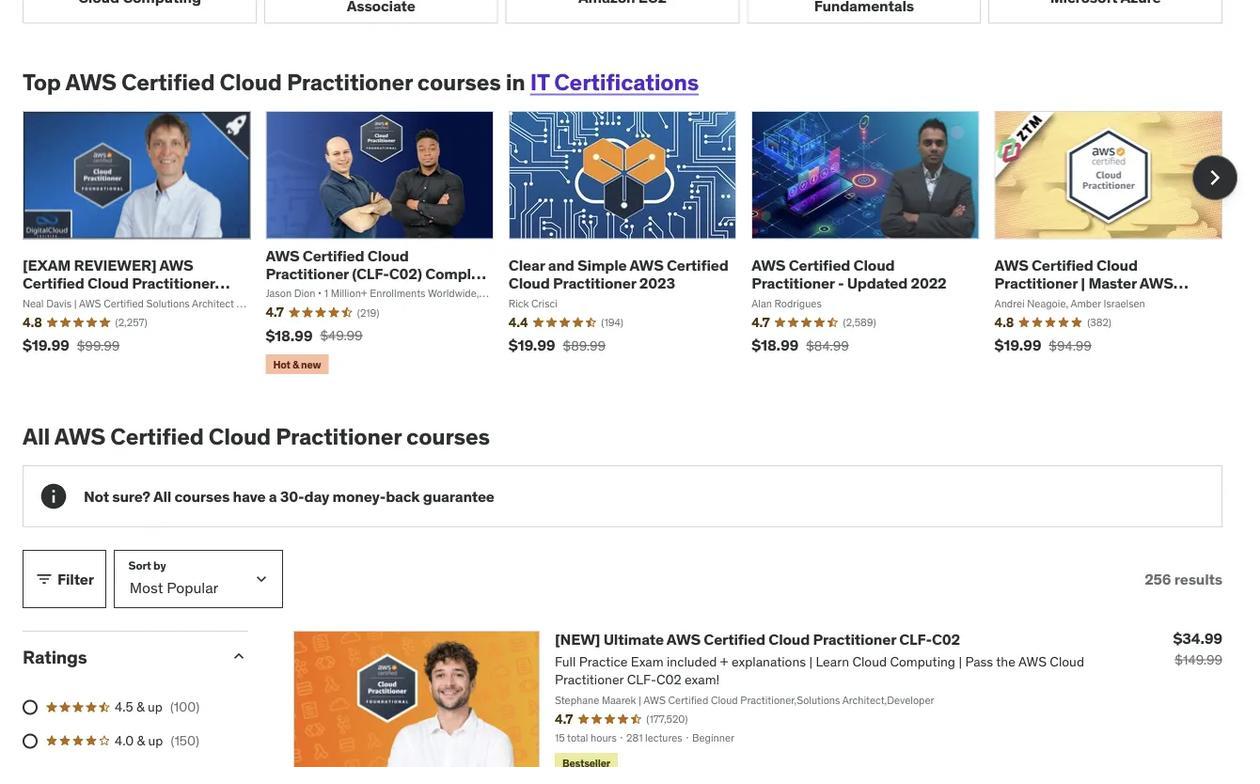 Task type: describe. For each thing, give the bounding box(es) containing it.
carousel element
[[23, 111, 1238, 378]]

(150)
[[171, 733, 199, 750]]

results
[[1175, 570, 1223, 589]]

explanations
[[447, 243, 519, 260]]

aws certified cloud practitioner - updated 2022 link
[[752, 256, 947, 293]]

test
[[365, 268, 395, 285]]

expert
[[407, 243, 443, 260]]

-
[[838, 274, 845, 293]]

questions
[[480, 161, 538, 177]]

[new] ultimate aws certified cloud practitioner clf-c02
[[555, 630, 961, 650]]

[exam reviewer] aws certified cloud practitioner clf- c02 updated november 2023 5 total hours beginner level subtitles guided video walkthrough for the aws certified cloud practitioner clf-c02 | 2 practice tests with 130 practice questions
[[296, 8, 560, 177]]

4.0 & up (150)
[[115, 733, 199, 750]]

real
[[390, 190, 422, 206]]

taking
[[398, 268, 443, 285]]

tricky
[[523, 207, 555, 224]]

small image
[[230, 647, 248, 666]]

clear and simple aws certified cloud practitioner 2023
[[509, 256, 729, 293]]

master
[[1089, 274, 1137, 293]]

ratings button
[[23, 646, 215, 669]]

256 results
[[1145, 570, 1223, 589]]

learn for skills:
[[495, 268, 527, 285]]

filter button
[[23, 550, 106, 609]]

1 practice from the left
[[296, 161, 343, 177]]

aws certified cloud practitioner | master aws fundamentals link
[[995, 256, 1189, 311]]

and inside clear and simple aws certified cloud practitioner 2023
[[548, 256, 575, 275]]

[exam for [exam reviewer] aws certified cloud practitioner clf- c02 updated november 2023 5 total hours beginner level subtitles guided video walkthrough for the aws certified cloud practitioner clf-c02 | 2 practice tests with 130 practice questions
[[296, 8, 352, 30]]

130
[[406, 161, 427, 177]]

[exam for [exam reviewer] aws certified cloud practitioner clf-c02
[[23, 256, 71, 275]]

back
[[386, 487, 420, 506]]

level
[[405, 104, 428, 117]]

for
[[451, 125, 467, 142]]

filter
[[57, 570, 94, 589]]

$19.99 $99.99
[[23, 336, 120, 355]]

and inside "build test taking skills: learn how to evaluate the context of the question, how to spot the best answers, and how to easily eliminate the distractors"
[[498, 304, 519, 320]]

confidence:
[[425, 347, 510, 363]]

thinking
[[431, 365, 477, 381]]

courses for all aws certified cloud practitioner courses
[[407, 423, 490, 451]]

to up gain
[[480, 365, 492, 381]]

and
[[395, 347, 422, 363]]

$99.99
[[77, 337, 120, 354]]

make
[[495, 365, 526, 381]]

clf- for [exam reviewer] aws certified cloud practitioner clf- c02 updated november 2023 5 total hours beginner level subtitles guided video walkthrough for the aws certified cloud practitioner clf-c02 | 2 practice tests with 130 practice questions
[[522, 30, 560, 52]]

up for 4.0 & up
[[148, 733, 163, 750]]

ratings
[[23, 646, 87, 669]]

small image
[[35, 570, 54, 589]]

not sure? all courses have a 30-day money-back guarantee
[[84, 487, 495, 506]]

beginner
[[361, 104, 402, 117]]

examples
[[325, 243, 379, 260]]

it
[[531, 68, 550, 96]]

skills:
[[446, 268, 492, 285]]

& for 4.5
[[136, 699, 145, 716]]

the up eliminate
[[394, 304, 413, 320]]

practitioner inside [exam reviewer] aws certified cloud practitioner clf-c02
[[132, 274, 215, 293]]

question,
[[494, 286, 547, 303]]

4.5
[[115, 699, 133, 716]]

all aws certified cloud practitioner courses
[[23, 423, 490, 451]]

edge
[[525, 383, 554, 399]]

updated inside [exam reviewer] aws certified cloud practitioner clf- c02 updated november 2023 5 total hours beginner level subtitles guided video walkthrough for the aws certified cloud practitioner clf-c02 | 2 practice tests with 130 practice questions
[[296, 82, 335, 95]]

best inside "build test taking skills: learn how to evaluate the context of the question, how to spot the best answers, and how to easily eliminate the distractors"
[[416, 304, 441, 320]]

tests
[[346, 161, 376, 177]]

& for 4.0
[[137, 733, 145, 750]]

exam-
[[425, 190, 465, 206]]

day
[[304, 487, 330, 506]]

clf- for [new] ultimate aws certified cloud practitioner clf-c02
[[900, 630, 933, 650]]

simple
[[578, 256, 627, 275]]

aws inside clear and simple aws certified cloud practitioner 2023
[[630, 256, 664, 275]]

certifications
[[555, 68, 699, 96]]

how inside gain skill and confidence: learn how to use critical thinking to make best use of your knowledge and gain an edge in your exam
[[325, 365, 349, 381]]

sure?
[[112, 487, 150, 506]]

to down clear and simple aws certified cloud practitioner 2023
[[548, 304, 560, 320]]

to down build
[[325, 286, 337, 303]]

top aws certified cloud practitioner courses in it certifications
[[23, 68, 699, 96]]

reviewer] for [exam reviewer] aws certified cloud practitioner clf-c02
[[74, 256, 157, 275]]

not
[[84, 487, 109, 506]]

certified inside aws certified cloud practitioner | master aws fundamentals
[[1032, 256, 1094, 275]]

clf- for [exam reviewer] aws certified cloud practitioner clf-c02
[[23, 292, 55, 311]]

c02 for [exam reviewer] aws certified cloud practitioner clf-c02
[[55, 292, 84, 311]]

cloud inside [exam reviewer] aws certified cloud practitioner clf-c02
[[87, 274, 129, 293]]

to inside button
[[397, 448, 411, 467]]

guided
[[296, 125, 337, 142]]

to inside evaluate real exam-style questions: learn how to answer tricky exam questions through practice examples and expert explanations
[[465, 207, 477, 224]]

2023 inside [exam reviewer] aws certified cloud practitioner clf- c02 updated november 2023 5 total hours beginner level subtitles guided video walkthrough for the aws certified cloud practitioner clf-c02 | 2 practice tests with 130 practice questions
[[386, 82, 410, 95]]

| inside aws certified cloud practitioner | master aws fundamentals
[[1082, 274, 1086, 293]]

and inside gain skill and confidence: learn how to use critical thinking to make best use of your knowledge and gain an edge in your exam
[[456, 383, 477, 399]]

money-
[[333, 487, 386, 506]]

november
[[337, 82, 384, 95]]

eliminate
[[361, 322, 413, 338]]

practitioner inside clear and simple aws certified cloud practitioner 2023
[[553, 274, 637, 293]]

distractors
[[438, 322, 499, 338]]

2257 reviews element
[[115, 316, 147, 330]]

fundamentals
[[995, 292, 1095, 311]]

2 vertical spatial courses
[[175, 487, 230, 506]]

clear and simple aws certified cloud practitioner 2023 link
[[509, 256, 729, 293]]

style
[[465, 190, 503, 206]]

to down gain
[[352, 365, 363, 381]]

cloud inside aws certified cloud practitioner | master aws fundamentals
[[1097, 256, 1139, 275]]



Task type: locate. For each thing, give the bounding box(es) containing it.
next image
[[1201, 163, 1231, 193]]

4.5 & up (100)
[[115, 699, 200, 716]]

the inside [exam reviewer] aws certified cloud practitioner clf- c02 updated november 2023 5 total hours beginner level subtitles guided video walkthrough for the aws certified cloud practitioner clf-c02 | 2 practice tests with 130 practice questions
[[470, 125, 489, 142]]

practitioner inside aws certified cloud practitioner | master aws fundamentals
[[995, 274, 1078, 293]]

0 horizontal spatial use
[[325, 383, 346, 399]]

add to cart
[[366, 448, 441, 467]]

the right for
[[470, 125, 489, 142]]

0 vertical spatial all
[[23, 423, 50, 451]]

3 xsmall image from the top
[[296, 347, 311, 364]]

reviewer] up top aws certified cloud practitioner courses in it certifications
[[355, 8, 451, 30]]

to left cart
[[397, 448, 411, 467]]

courses down knowledge
[[407, 423, 490, 451]]

1 horizontal spatial [exam
[[296, 8, 352, 30]]

1 & from the top
[[136, 699, 145, 716]]

your
[[363, 383, 387, 399], [339, 401, 363, 417]]

[exam inside [exam reviewer] aws certified cloud practitioner clf-c02
[[23, 256, 71, 275]]

0 horizontal spatial exam
[[325, 225, 356, 242]]

(100)
[[170, 699, 200, 716]]

use
[[366, 365, 387, 381], [325, 383, 346, 399]]

aws
[[454, 8, 493, 30], [65, 68, 117, 96], [491, 125, 519, 142], [159, 256, 193, 275], [630, 256, 664, 275], [752, 256, 786, 275], [995, 256, 1029, 275], [1140, 274, 1174, 293], [54, 423, 106, 451], [667, 630, 701, 650]]

reviewer] up the (2,257)
[[74, 256, 157, 275]]

it certifications link
[[531, 68, 699, 96]]

and down question,
[[498, 304, 519, 320]]

answers,
[[444, 304, 495, 320]]

1 vertical spatial of
[[349, 383, 360, 399]]

0 horizontal spatial best
[[416, 304, 441, 320]]

xsmall image left build
[[296, 268, 311, 286]]

clf-
[[522, 30, 560, 52], [455, 143, 484, 159], [23, 292, 55, 311], [900, 630, 933, 650]]

add to cart button
[[296, 436, 511, 480]]

xsmall image
[[296, 189, 311, 207], [296, 268, 311, 286], [296, 347, 311, 364]]

and right "clear"
[[548, 256, 575, 275]]

a
[[269, 487, 277, 506]]

1 vertical spatial xsmall image
[[296, 268, 311, 286]]

in inside gain skill and confidence: learn how to use critical thinking to make best use of your knowledge and gain an edge in your exam
[[325, 401, 336, 417]]

subtitles
[[438, 104, 478, 117]]

c02 for [new] ultimate aws certified cloud practitioner clf-c02
[[933, 630, 961, 650]]

aws inside [exam reviewer] aws certified cloud practitioner clf-c02
[[159, 256, 193, 275]]

0 vertical spatial [exam
[[296, 8, 352, 30]]

questions:
[[325, 207, 400, 224]]

questions
[[359, 225, 415, 242]]

learn down real
[[403, 207, 436, 224]]

the down test
[[391, 286, 410, 303]]

0 vertical spatial your
[[363, 383, 387, 399]]

all right sure?
[[153, 487, 171, 506]]

5
[[296, 104, 302, 117]]

2 vertical spatial xsmall image
[[296, 347, 311, 364]]

total
[[304, 104, 325, 117]]

best inside gain skill and confidence: learn how to use critical thinking to make best use of your knowledge and gain an edge in your exam
[[529, 365, 554, 381]]

wishlist image
[[529, 447, 551, 469]]

cloud
[[371, 30, 419, 52], [220, 68, 282, 96], [349, 143, 382, 159], [854, 256, 895, 275], [1097, 256, 1139, 275], [87, 274, 129, 293], [509, 274, 550, 293], [209, 423, 271, 451], [769, 630, 810, 650]]

c02
[[296, 52, 329, 74], [484, 143, 508, 159], [55, 292, 84, 311], [933, 630, 961, 650]]

[new]
[[555, 630, 601, 650]]

build test taking skills: learn how to evaluate the context of the question, how to spot the best answers, and how to easily eliminate the distractors
[[325, 268, 560, 338]]

1 horizontal spatial all
[[153, 487, 171, 506]]

c02 inside [exam reviewer] aws certified cloud practitioner clf-c02
[[55, 292, 84, 311]]

gain
[[325, 347, 356, 363]]

1 vertical spatial in
[[325, 401, 336, 417]]

0 vertical spatial in
[[506, 68, 526, 96]]

1 horizontal spatial 2023
[[640, 274, 676, 293]]

ultimate
[[604, 630, 664, 650]]

1 horizontal spatial practice
[[430, 161, 477, 177]]

2 vertical spatial learn
[[513, 347, 545, 363]]

how up the easily at top
[[325, 304, 349, 320]]

up
[[148, 699, 163, 716], [148, 733, 163, 750]]

[exam reviewer] aws certified cloud practitioner clf-c02 link
[[23, 256, 230, 311]]

1 vertical spatial |
[[1082, 274, 1086, 293]]

with
[[379, 161, 403, 177]]

xsmall image left gain
[[296, 347, 311, 364]]

cloud inside aws certified cloud practitioner - updated 2022
[[854, 256, 895, 275]]

| left master
[[1082, 274, 1086, 293]]

practice
[[296, 161, 343, 177], [430, 161, 477, 177]]

0 horizontal spatial all
[[23, 423, 50, 451]]

evaluate
[[340, 286, 388, 303]]

and down questions
[[383, 243, 404, 260]]

xsmall image for build
[[296, 268, 311, 286]]

0 vertical spatial courses
[[418, 68, 501, 96]]

| inside [exam reviewer] aws certified cloud practitioner clf- c02 updated november 2023 5 total hours beginner level subtitles guided video walkthrough for the aws certified cloud practitioner clf-c02 | 2 practice tests with 130 practice questions
[[511, 143, 514, 159]]

1 vertical spatial [exam
[[23, 256, 71, 275]]

& right 4.5
[[136, 699, 145, 716]]

learn
[[403, 207, 436, 224], [495, 268, 527, 285], [513, 347, 545, 363]]

4.0
[[115, 733, 134, 750]]

learn inside evaluate real exam-style questions: learn how to answer tricky exam questions through practice examples and expert explanations
[[403, 207, 436, 224]]

1 vertical spatial best
[[529, 365, 554, 381]]

of down gain
[[349, 383, 360, 399]]

critical
[[390, 365, 428, 381]]

to
[[465, 207, 477, 224], [325, 286, 337, 303], [352, 304, 363, 320], [548, 304, 560, 320], [352, 365, 363, 381], [480, 365, 492, 381], [397, 448, 411, 467]]

[new] ultimate aws certified cloud practitioner clf-c02 link
[[555, 630, 961, 650]]

context
[[413, 286, 456, 303]]

1 vertical spatial up
[[148, 733, 163, 750]]

1 horizontal spatial exam
[[366, 401, 397, 417]]

0 vertical spatial use
[[366, 365, 387, 381]]

best up the 'edge'
[[529, 365, 554, 381]]

to down evaluate
[[352, 304, 363, 320]]

add
[[366, 448, 394, 467]]

reviewer]
[[355, 8, 451, 30], [74, 256, 157, 275]]

0 horizontal spatial [exam
[[23, 256, 71, 275]]

top
[[23, 68, 61, 96]]

updated right -
[[848, 274, 908, 293]]

reviewer] for [exam reviewer] aws certified cloud practitioner clf- c02 updated november 2023 5 total hours beginner level subtitles guided video walkthrough for the aws certified cloud practitioner clf-c02 | 2 practice tests with 130 practice questions
[[355, 8, 451, 30]]

through
[[417, 225, 462, 242]]

up for 4.5 & up
[[148, 699, 163, 716]]

hours
[[327, 104, 352, 117]]

evaluate real exam-style questions: learn how to answer tricky exam questions through practice examples and expert explanations
[[325, 190, 555, 260]]

up left "(150)"
[[148, 733, 163, 750]]

[exam up top aws certified cloud practitioner courses in it certifications
[[296, 8, 352, 30]]

2 xsmall image from the top
[[296, 268, 311, 286]]

practice up exam-
[[430, 161, 477, 177]]

learn for confidence:
[[513, 347, 545, 363]]

1 vertical spatial learn
[[495, 268, 527, 285]]

evaluate
[[325, 190, 387, 206]]

aws inside aws certified cloud practitioner - updated 2022
[[752, 256, 786, 275]]

0 horizontal spatial 2023
[[386, 82, 410, 95]]

gain skill and confidence: learn how to use critical thinking to make best use of your knowledge and gain an edge in your exam
[[325, 347, 554, 417]]

of down 'skills:'
[[459, 286, 470, 303]]

your down gain
[[339, 401, 363, 417]]

1 vertical spatial 2023
[[640, 274, 676, 293]]

easily
[[325, 322, 358, 338]]

1 horizontal spatial best
[[529, 365, 554, 381]]

learn inside "build test taking skills: learn how to evaluate the context of the question, how to spot the best answers, and how to easily eliminate the distractors"
[[495, 268, 527, 285]]

0 horizontal spatial |
[[511, 143, 514, 159]]

exam inside gain skill and confidence: learn how to use critical thinking to make best use of your knowledge and gain an edge in your exam
[[366, 401, 397, 417]]

0 vertical spatial xsmall image
[[296, 189, 311, 207]]

0 vertical spatial 2023
[[386, 82, 410, 95]]

2 & from the top
[[137, 733, 145, 750]]

[exam inside [exam reviewer] aws certified cloud practitioner clf- c02 updated november 2023 5 total hours beginner level subtitles guided video walkthrough for the aws certified cloud practitioner clf-c02 | 2 practice tests with 130 practice questions
[[296, 8, 352, 30]]

in left the it
[[506, 68, 526, 96]]

video
[[340, 125, 373, 142]]

clf- inside [exam reviewer] aws certified cloud practitioner clf-c02
[[23, 292, 55, 311]]

2
[[517, 143, 525, 159]]

0 vertical spatial updated
[[296, 82, 335, 95]]

1 vertical spatial reviewer]
[[74, 256, 157, 275]]

xsmall image for evaluate
[[296, 189, 311, 207]]

how down question,
[[522, 304, 546, 320]]

0 vertical spatial best
[[416, 304, 441, 320]]

0 horizontal spatial updated
[[296, 82, 335, 95]]

courses left have on the bottom left of the page
[[175, 487, 230, 506]]

walkthrough
[[375, 125, 448, 142]]

(2,257)
[[115, 316, 147, 329]]

updated inside aws certified cloud practitioner - updated 2022
[[848, 274, 908, 293]]

reviewer] inside [exam reviewer] aws certified cloud practitioner clf-c02
[[74, 256, 157, 275]]

2 practice from the left
[[430, 161, 477, 177]]

1 xsmall image from the top
[[296, 189, 311, 207]]

your down skill
[[363, 383, 387, 399]]

have
[[233, 487, 266, 506]]

practice down the guided
[[296, 161, 343, 177]]

0 horizontal spatial reviewer]
[[74, 256, 157, 275]]

practitioner inside aws certified cloud practitioner - updated 2022
[[752, 274, 835, 293]]

1 horizontal spatial |
[[1082, 274, 1086, 293]]

courses for top aws certified cloud practitioner courses in it certifications
[[418, 68, 501, 96]]

0 horizontal spatial practice
[[296, 161, 343, 177]]

aws certified cloud practitioner | master aws fundamentals
[[995, 256, 1174, 311]]

1 horizontal spatial use
[[366, 365, 387, 381]]

0 horizontal spatial of
[[349, 383, 360, 399]]

0 vertical spatial of
[[459, 286, 470, 303]]

best down context
[[416, 304, 441, 320]]

aws certified cloud practitioner - updated 2022
[[752, 256, 947, 293]]

clear
[[509, 256, 545, 275]]

in down gain
[[325, 401, 336, 417]]

certified inside aws certified cloud practitioner - updated 2022
[[789, 256, 851, 275]]

2022
[[911, 274, 947, 293]]

exam inside evaluate real exam-style questions: learn how to answer tricky exam questions through practice examples and expert explanations
[[325, 225, 356, 242]]

xsmall image for gain
[[296, 347, 311, 364]]

the up answers,
[[473, 286, 491, 303]]

| left 2
[[511, 143, 514, 159]]

1 horizontal spatial in
[[506, 68, 526, 96]]

2023 up beginner
[[386, 82, 410, 95]]

the up and
[[416, 322, 435, 338]]

learn inside gain skill and confidence: learn how to use critical thinking to make best use of your knowledge and gain an edge in your exam
[[513, 347, 545, 363]]

knowledge
[[390, 383, 453, 399]]

build
[[325, 268, 363, 285]]

and inside evaluate real exam-style questions: learn how to answer tricky exam questions through practice examples and expert explanations
[[383, 243, 404, 260]]

1 horizontal spatial updated
[[848, 274, 908, 293]]

0 vertical spatial learn
[[403, 207, 436, 224]]

updated up total
[[296, 82, 335, 95]]

1 vertical spatial your
[[339, 401, 363, 417]]

$19.99
[[23, 336, 69, 355]]

c02 for [exam reviewer] aws certified cloud practitioner clf- c02 updated november 2023 5 total hours beginner level subtitles guided video walkthrough for the aws certified cloud practitioner clf-c02 | 2 practice tests with 130 practice questions
[[296, 52, 329, 74]]

xsmall image left evaluate
[[296, 189, 311, 207]]

2 up from the top
[[148, 733, 163, 750]]

skill
[[359, 347, 393, 363]]

1 vertical spatial &
[[137, 733, 145, 750]]

$34.99
[[1174, 629, 1223, 648]]

how down exam-
[[439, 207, 462, 224]]

1 up from the top
[[148, 699, 163, 716]]

updated
[[296, 82, 335, 95], [848, 274, 908, 293]]

courses up subtitles
[[418, 68, 501, 96]]

2023 right simple
[[640, 274, 676, 293]]

learn up question,
[[495, 268, 527, 285]]

practitioner
[[422, 30, 518, 52], [287, 68, 413, 96], [385, 143, 452, 159], [132, 274, 215, 293], [553, 274, 637, 293], [752, 274, 835, 293], [995, 274, 1078, 293], [276, 423, 402, 451], [814, 630, 897, 650]]

1 horizontal spatial reviewer]
[[355, 8, 451, 30]]

1 vertical spatial exam
[[366, 401, 397, 417]]

up left (100)
[[148, 699, 163, 716]]

courses
[[418, 68, 501, 96], [407, 423, 490, 451], [175, 487, 230, 506]]

answer
[[480, 207, 520, 224]]

&
[[136, 699, 145, 716], [137, 733, 145, 750]]

0 vertical spatial exam
[[325, 225, 356, 242]]

0 vertical spatial up
[[148, 699, 163, 716]]

1 vertical spatial all
[[153, 487, 171, 506]]

0 vertical spatial |
[[511, 143, 514, 159]]

4.8
[[23, 314, 42, 331]]

practice
[[466, 225, 512, 242]]

how up question,
[[530, 268, 554, 285]]

guarantee
[[423, 487, 495, 506]]

1 horizontal spatial of
[[459, 286, 470, 303]]

in
[[506, 68, 526, 96], [325, 401, 336, 417]]

of inside "build test taking skills: learn how to evaluate the context of the question, how to spot the best answers, and how to easily eliminate the distractors"
[[459, 286, 470, 303]]

256 results status
[[1145, 570, 1223, 589]]

30-
[[280, 487, 304, 506]]

use down skill
[[366, 365, 387, 381]]

how down gain
[[325, 365, 349, 381]]

1 vertical spatial updated
[[848, 274, 908, 293]]

cloud inside clear and simple aws certified cloud practitioner 2023
[[509, 274, 550, 293]]

spot
[[366, 304, 392, 320]]

an
[[508, 383, 522, 399]]

learn up make on the left top
[[513, 347, 545, 363]]

certified inside clear and simple aws certified cloud practitioner 2023
[[667, 256, 729, 275]]

[exam reviewer] aws certified cloud practitioner clf- c02 link
[[296, 8, 560, 74]]

1 vertical spatial courses
[[407, 423, 490, 451]]

and down thinking
[[456, 383, 477, 399]]

0 horizontal spatial in
[[325, 401, 336, 417]]

use down gain
[[325, 383, 346, 399]]

how
[[439, 207, 462, 224], [530, 268, 554, 285], [325, 304, 349, 320], [522, 304, 546, 320], [325, 365, 349, 381]]

0 vertical spatial &
[[136, 699, 145, 716]]

reviewer] inside [exam reviewer] aws certified cloud practitioner clf- c02 updated november 2023 5 total hours beginner level subtitles guided video walkthrough for the aws certified cloud practitioner clf-c02 | 2 practice tests with 130 practice questions
[[355, 8, 451, 30]]

of inside gain skill and confidence: learn how to use critical thinking to make best use of your knowledge and gain an edge in your exam
[[349, 383, 360, 399]]

& right '4.0'
[[137, 733, 145, 750]]

[exam up 4.8
[[23, 256, 71, 275]]

0 vertical spatial reviewer]
[[355, 8, 451, 30]]

to down style
[[465, 207, 477, 224]]

gain
[[480, 383, 505, 399]]

all down $19.99
[[23, 423, 50, 451]]

2023 inside clear and simple aws certified cloud practitioner 2023
[[640, 274, 676, 293]]

certified inside [exam reviewer] aws certified cloud practitioner clf-c02
[[23, 274, 84, 293]]

1 vertical spatial use
[[325, 383, 346, 399]]

256
[[1145, 570, 1172, 589]]

exam down knowledge
[[366, 401, 397, 417]]

exam up examples
[[325, 225, 356, 242]]

how inside evaluate real exam-style questions: learn how to answer tricky exam questions through practice examples and expert explanations
[[439, 207, 462, 224]]



Task type: vqa. For each thing, say whether or not it's contained in the screenshot.
4.0 & up's 'up'
yes



